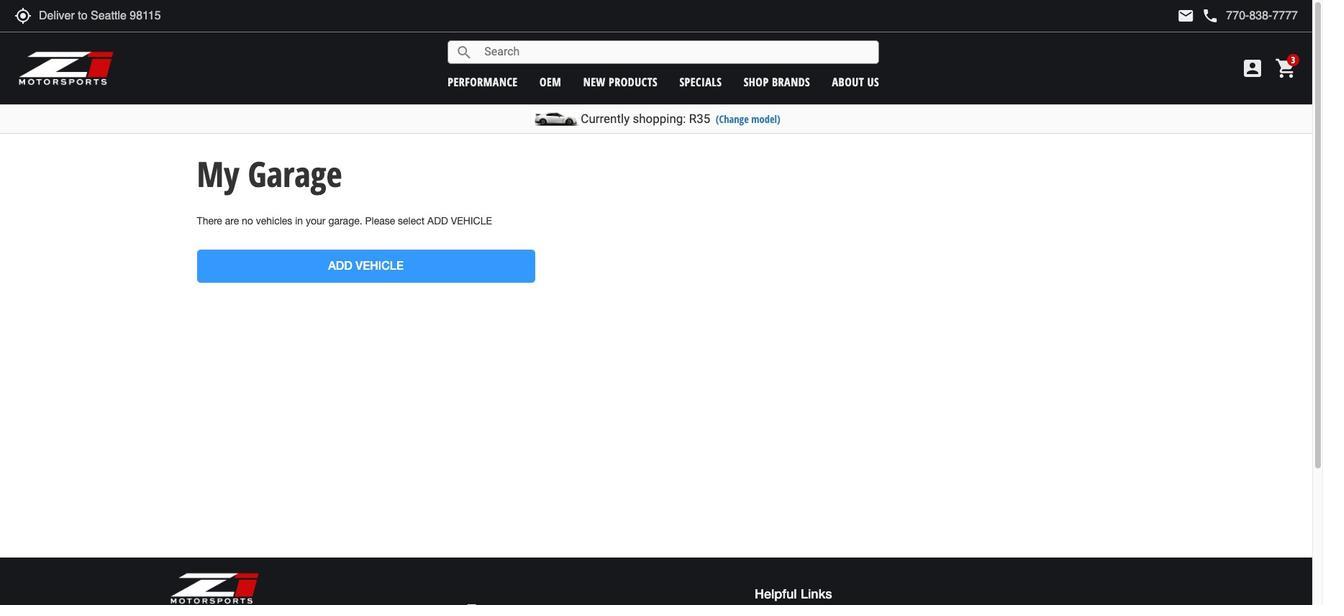 Task type: locate. For each thing, give the bounding box(es) containing it.
add down there are no vehicles in your garage. please select add vehicle
[[328, 259, 353, 272]]

add right the select
[[428, 215, 448, 227]]

1 vertical spatial vehicle
[[356, 259, 404, 272]]

vehicle inside add vehicle button
[[356, 259, 404, 272]]

(change model) link
[[716, 112, 781, 126]]

about
[[833, 74, 865, 90]]

select
[[398, 215, 425, 227]]

shop
[[744, 74, 769, 90]]

z1 company logo image
[[170, 572, 260, 605]]

mail
[[1178, 7, 1195, 24]]

add
[[428, 215, 448, 227], [328, 259, 353, 272]]

add vehicle
[[328, 259, 404, 272]]

shopping_cart link
[[1272, 57, 1299, 80]]

mail phone
[[1178, 7, 1220, 24]]

specials
[[680, 74, 722, 90]]

currently shopping: r35 (change model)
[[581, 112, 781, 126]]

vehicles
[[256, 215, 293, 227]]

helpful
[[755, 586, 797, 602]]

performance link
[[448, 74, 518, 90]]

vehicle right the select
[[451, 215, 492, 227]]

my
[[197, 150, 239, 197]]

0 horizontal spatial vehicle
[[356, 259, 404, 272]]

brands
[[773, 74, 811, 90]]

0 vertical spatial vehicle
[[451, 215, 492, 227]]

phone
[[1203, 7, 1220, 24]]

garage.
[[329, 215, 363, 227]]

search
[[456, 44, 473, 61]]

0 horizontal spatial add
[[328, 259, 353, 272]]

please
[[365, 215, 395, 227]]

there are no vehicles in your garage. please select add vehicle
[[197, 215, 492, 227]]

(change
[[716, 112, 749, 126]]

1 vertical spatial add
[[328, 259, 353, 272]]

my_location
[[14, 7, 32, 24]]

vehicle down please
[[356, 259, 404, 272]]

0 vertical spatial add
[[428, 215, 448, 227]]

vehicle
[[451, 215, 492, 227], [356, 259, 404, 272]]

add inside button
[[328, 259, 353, 272]]

r35
[[689, 112, 711, 126]]

us
[[868, 74, 880, 90]]



Task type: vqa. For each thing, say whether or not it's contained in the screenshot.
OEM at the left top of the page
yes



Task type: describe. For each thing, give the bounding box(es) containing it.
products
[[609, 74, 658, 90]]

shopping:
[[633, 112, 686, 126]]

are
[[225, 215, 239, 227]]

shop brands link
[[744, 74, 811, 90]]

new products link
[[584, 74, 658, 90]]

add vehicle button
[[197, 250, 535, 283]]

my garage
[[197, 150, 342, 197]]

phone link
[[1203, 7, 1299, 24]]

shopping_cart
[[1276, 57, 1299, 80]]

your
[[306, 215, 326, 227]]

about us
[[833, 74, 880, 90]]

specials link
[[680, 74, 722, 90]]

account_box
[[1242, 57, 1265, 80]]

account_box link
[[1238, 57, 1269, 80]]

new
[[584, 74, 606, 90]]

shop brands
[[744, 74, 811, 90]]

oem link
[[540, 74, 562, 90]]

1 horizontal spatial add
[[428, 215, 448, 227]]

about us link
[[833, 74, 880, 90]]

garage
[[248, 150, 342, 197]]

z1 motorsports logo image
[[18, 50, 115, 86]]

Search search field
[[473, 41, 879, 63]]

there
[[197, 215, 222, 227]]

model)
[[752, 112, 781, 126]]

1 horizontal spatial vehicle
[[451, 215, 492, 227]]

new products
[[584, 74, 658, 90]]

currently
[[581, 112, 630, 126]]

no
[[242, 215, 253, 227]]

mail link
[[1178, 7, 1195, 24]]

in
[[295, 215, 303, 227]]

links
[[801, 586, 833, 602]]

helpful links
[[755, 586, 833, 602]]

performance
[[448, 74, 518, 90]]

oem
[[540, 74, 562, 90]]



